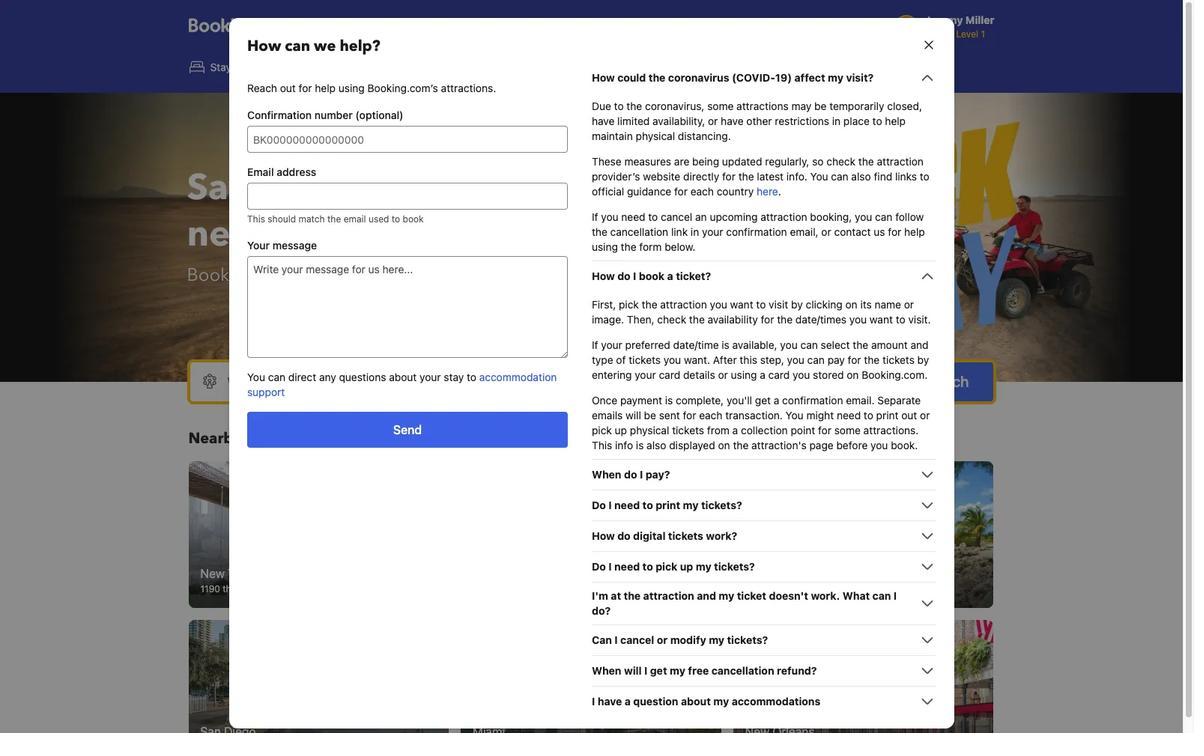 Task type: vqa. For each thing, say whether or not it's contained in the screenshot.
take
no



Task type: locate. For each thing, give the bounding box(es) containing it.
1 horizontal spatial be
[[814, 100, 826, 112]]

0 horizontal spatial cancellation
[[610, 226, 668, 238]]

tickets? up when will i get my free cancellation refund? "dropdown button"
[[727, 634, 768, 647]]

this left info
[[592, 439, 612, 452]]

for inside if you need to cancel an upcoming attraction booking, you can follow the cancellation link in your confirmation email, or contact us for help using the form below.
[[888, 226, 901, 238]]

2 when from the top
[[592, 665, 621, 677]]

when inside dropdown button
[[592, 468, 621, 481]]

complete,
[[676, 394, 724, 407]]

pick down how do digital tickets work?
[[655, 561, 677, 573]]

tickets up displayed
[[672, 424, 704, 437]]

you inside once payment is complete, you'll get a confirmation email. separate emails will be sent for each transaction. you might need to print out or pick up physical tickets from a collection point for some attractions. this info is also displayed on the attraction's page before you book.
[[870, 439, 888, 452]]

0 vertical spatial using
[[338, 82, 364, 94]]

1 vertical spatial cancellation
[[711, 665, 774, 677]]

your inside save up to 25% on your next adventure book attractions for less with a black friday deal
[[521, 163, 601, 213]]

cancellation up form on the top right of the page
[[610, 226, 668, 238]]

1 horizontal spatial things
[[761, 583, 788, 595]]

0 vertical spatial check
[[826, 155, 855, 168]]

also
[[851, 170, 871, 183], [646, 439, 666, 452]]

i up the question
[[644, 665, 647, 677]]

0 horizontal spatial using
[[338, 82, 364, 94]]

0 horizontal spatial about
[[389, 371, 417, 384]]

from
[[707, 424, 729, 437]]

you inside once payment is complete, you'll get a confirmation email. separate emails will be sent for each transaction. you might need to print out or pick up physical tickets from a collection point for some attractions. this info is also displayed on the attraction's page before you book.
[[785, 409, 803, 422]]

do for do i need to print my tickets?
[[592, 499, 606, 512]]

to left visit.
[[896, 313, 905, 326]]

2 if from the top
[[592, 339, 598, 351]]

stays link
[[176, 51, 249, 84]]

can inside if you need to cancel an upcoming attraction booking, you can follow the cancellation link in your confirmation email, or contact us for help using the form below.
[[875, 211, 892, 223]]

do up i'm
[[592, 561, 606, 573]]

about
[[389, 371, 417, 384], [681, 695, 711, 708]]

0 vertical spatial will
[[625, 409, 641, 422]]

york
[[228, 567, 252, 580]]

attractions up other
[[736, 100, 789, 112]]

0 vertical spatial each
[[690, 185, 714, 198]]

so
[[812, 155, 824, 168]]

1 vertical spatial be
[[644, 409, 656, 422]]

nearby destinations
[[188, 429, 335, 449]]

a inside how do i book a ticket? dropdown button
[[667, 270, 673, 283]]

also inside once payment is complete, you'll get a confirmation email. separate emails will be sent for each transaction. you might need to print out or pick up physical tickets from a collection point for some attractions. this info is also displayed on the attraction's page before you book.
[[646, 439, 666, 452]]

you up contact
[[855, 211, 872, 223]]

things down york
[[223, 583, 249, 595]]

1 vertical spatial physical
[[630, 424, 669, 437]]

1 vertical spatial confirmation
[[782, 394, 843, 407]]

0 horizontal spatial also
[[646, 439, 666, 452]]

confirmation
[[247, 109, 311, 121]]

when for when do i pay?
[[592, 468, 621, 481]]

will down payment
[[625, 409, 641, 422]]

1 vertical spatial this
[[592, 439, 612, 452]]

when for when will i get my free cancellation refund?
[[592, 665, 621, 677]]

2 do from the top
[[592, 561, 606, 573]]

official
[[592, 185, 624, 198]]

if
[[592, 211, 598, 223], [592, 339, 598, 351]]

the inside once payment is complete, you'll get a confirmation email. separate emails will be sent for each transaction. you might need to print out or pick up physical tickets from a collection point for some attractions. this info is also displayed on the attraction's page before you book.
[[733, 439, 748, 452]]

san diego image
[[188, 620, 449, 734]]

will inside once payment is complete, you'll get a confirmation email. separate emails will be sent for each transaction. you might need to print out or pick up physical tickets from a collection point for some attractions. this info is also displayed on the attraction's page before you book.
[[625, 409, 641, 422]]

send button
[[247, 412, 568, 448]]

need inside if you need to cancel an upcoming attraction booking, you can follow the cancellation link in your confirmation email, or contact us for help using the form below.
[[621, 211, 645, 223]]

the up limited
[[626, 100, 642, 112]]

friday
[[487, 263, 537, 288]]

0 horizontal spatial cancel
[[620, 634, 654, 647]]

Email address email field
[[247, 183, 568, 210]]

the right at
[[624, 590, 640, 602]]

by
[[791, 298, 803, 311], [917, 354, 929, 366]]

also up pay?
[[646, 439, 666, 452]]

check right so
[[826, 155, 855, 168]]

0 vertical spatial when
[[592, 468, 621, 481]]

need inside do i need to print my tickets? dropdown button
[[614, 499, 640, 512]]

2 card from the left
[[768, 369, 790, 381]]

0 horizontal spatial check
[[657, 313, 686, 326]]

0 vertical spatial some
[[707, 100, 734, 112]]

or down after
[[718, 369, 728, 381]]

new orleans image
[[733, 620, 994, 734]]

using
[[338, 82, 364, 94], [592, 241, 618, 253], [731, 369, 757, 381]]

my left free
[[670, 665, 685, 677]]

this inside once payment is complete, you'll get a confirmation email. separate emails will be sent for each transaction. you might need to print out or pick up physical tickets from a collection point for some attractions. this info is also displayed on the attraction's page before you book.
[[592, 439, 612, 452]]

or
[[708, 115, 718, 127], [821, 226, 831, 238], [904, 298, 914, 311], [718, 369, 728, 381], [920, 409, 930, 422], [657, 634, 667, 647]]

to inside alert
[[391, 214, 400, 225]]

guidance
[[627, 185, 671, 198]]

first,
[[592, 298, 616, 311]]

up inside once payment is complete, you'll get a confirmation email. separate emails will be sent for each transaction. you might need to print out or pick up physical tickets from a collection point for some attractions. this info is also displayed on the attraction's page before you book.
[[615, 424, 627, 437]]

2 vertical spatial using
[[731, 369, 757, 381]]

1 vertical spatial will
[[624, 665, 641, 677]]

0 vertical spatial if
[[592, 211, 598, 223]]

1 horizontal spatial by
[[917, 354, 929, 366]]

pay
[[827, 354, 845, 366]]

is right info
[[636, 439, 644, 452]]

my left visit?
[[828, 71, 843, 84]]

support
[[247, 386, 285, 399]]

booking.com.
[[862, 369, 927, 381]]

if down official
[[592, 211, 598, 223]]

0 vertical spatial is
[[722, 339, 729, 351]]

the down updated
[[738, 170, 754, 183]]

get inside once payment is complete, you'll get a confirmation email. separate emails will be sent for each transaction. you might need to print out or pick up physical tickets from a collection point for some attractions. this info is also displayed on the attraction's page before you book.
[[755, 394, 771, 407]]

and inside if your preferred date/time is available, you can select the amount and type of tickets you want. after this step, you can pay for the tickets by entering your card details or using a card you stored on booking.com.
[[910, 339, 929, 351]]

1 things from the left
[[223, 583, 249, 595]]

links
[[895, 170, 917, 183]]

1 vertical spatial pick
[[592, 424, 612, 437]]

0 horizontal spatial want
[[730, 298, 753, 311]]

using left form on the top right of the page
[[592, 241, 618, 253]]

1 vertical spatial get
[[650, 665, 667, 677]]

your up type
[[601, 339, 622, 351]]

on right stored
[[847, 369, 859, 381]]

reach
[[247, 82, 277, 94]]

you inside these measures are being updated regularly, so check the attraction provider's website directly for the latest info. you can also find links to official guidance for each country
[[810, 170, 828, 183]]

up down how do digital tickets work?
[[680, 561, 693, 573]]

2 horizontal spatial using
[[731, 369, 757, 381]]

by up search
[[917, 354, 929, 366]]

regularly,
[[765, 155, 809, 168]]

to inside new york 1190 things to do
[[251, 583, 260, 595]]

0 vertical spatial you
[[810, 170, 828, 183]]

get up transaction.
[[755, 394, 771, 407]]

due to the coronavirus, some attractions may be temporarily closed, have limited availability, or have other restrictions in place to help maintain physical distancing.
[[592, 100, 922, 142]]

reach out for help using booking.com's attractions.
[[247, 82, 496, 94]]

to down email.
[[864, 409, 873, 422]]

if inside if you need to cancel an upcoming attraction booking, you can follow the cancellation link in your confirmation email, or contact us for help using the form below.
[[592, 211, 598, 223]]

find
[[874, 170, 892, 183]]

coronavirus,
[[645, 100, 704, 112]]

accommodation support
[[247, 371, 557, 399]]

info.
[[786, 170, 807, 183]]

i left pay?
[[640, 468, 643, 481]]

2 vertical spatial tickets?
[[727, 634, 768, 647]]

once payment is complete, you'll get a confirmation email. separate emails will be sent for each transaction. you might need to print out or pick up physical tickets from a collection point for some attractions. this info is also displayed on the attraction's page before you book.
[[592, 394, 930, 452]]

cancellation inside if you need to cancel an upcoming attraction booking, you can follow the cancellation link in your confirmation email, or contact us for help using the form below.
[[610, 226, 668, 238]]

1 vertical spatial using
[[592, 241, 618, 253]]

be
[[814, 100, 826, 112], [644, 409, 656, 422]]

being
[[692, 155, 719, 168]]

booking.com image
[[188, 18, 296, 36]]

you up availability
[[710, 298, 727, 311]]

1 horizontal spatial attractions.
[[863, 424, 919, 437]]

1 horizontal spatial attractions
[[736, 100, 789, 112]]

to right used
[[391, 214, 400, 225]]

on
[[467, 163, 512, 213], [845, 298, 857, 311], [847, 369, 859, 381], [718, 439, 730, 452]]

1 horizontal spatial this
[[592, 439, 612, 452]]

the right could
[[648, 71, 665, 84]]

attraction down ticket?
[[660, 298, 707, 311]]

i have a question about my accommodations
[[592, 695, 820, 708]]

attraction down 'do i need to pick up my tickets?'
[[643, 590, 694, 602]]

booking,
[[810, 211, 852, 223]]

1 vertical spatial also
[[646, 439, 666, 452]]

you for once payment is complete, you'll get a confirmation email. separate emails will be sent for each transaction. you might need to print out or pick up physical tickets from a collection point for some attractions. this info is also displayed on the attraction's page before you book.
[[785, 409, 803, 422]]

1 horizontal spatial check
[[826, 155, 855, 168]]

to right due
[[614, 100, 624, 112]]

closed,
[[887, 100, 922, 112]]

website
[[643, 170, 680, 183]]

need inside the do i need to pick up my tickets? dropdown button
[[614, 561, 640, 573]]

1 horizontal spatial is
[[665, 394, 673, 407]]

0 vertical spatial attractions
[[736, 100, 789, 112]]

physical down sent
[[630, 424, 669, 437]]

distancing.
[[678, 130, 731, 142]]

1 vertical spatial print
[[655, 499, 680, 512]]

2 things from the left
[[761, 583, 788, 595]]

0 vertical spatial get
[[755, 394, 771, 407]]

up up info
[[615, 424, 627, 437]]

print inside do i need to print my tickets? dropdown button
[[655, 499, 680, 512]]

need down email.
[[837, 409, 861, 422]]

help
[[315, 82, 335, 94], [885, 115, 906, 127], [904, 226, 925, 238]]

i down can
[[592, 695, 595, 708]]

print up how do digital tickets work?
[[655, 499, 680, 512]]

pick inside once payment is complete, you'll get a confirmation email. separate emails will be sent for each transaction. you might need to print out or pick up physical tickets from a collection point for some attractions. this info is also displayed on the attraction's page before you book.
[[592, 424, 612, 437]]

check inside these measures are being updated regularly, so check the attraction provider's website directly for the latest info. you can also find links to official guidance for each country
[[826, 155, 855, 168]]

match
[[298, 214, 325, 225]]

how for how could the coronavirus (covid-19) affect my visit?
[[592, 71, 615, 84]]

do i need to pick up my tickets? button
[[592, 558, 936, 576]]

this left the should
[[247, 214, 265, 225]]

work.
[[811, 590, 840, 602]]

or inside once payment is complete, you'll get a confirmation email. separate emails will be sent for each transaction. you might need to print out or pick up physical tickets from a collection point for some attractions. this info is also displayed on the attraction's page before you book.
[[920, 409, 930, 422]]

0 vertical spatial and
[[910, 339, 929, 351]]

i inside "dropdown button"
[[644, 665, 647, 677]]

to inside these measures are being updated regularly, so check the attraction provider's website directly for the latest info. you can also find links to official guidance for each country
[[920, 170, 929, 183]]

you down its
[[849, 313, 867, 326]]

help down follow
[[904, 226, 925, 238]]

new york image
[[188, 462, 449, 608]]

0 horizontal spatial by
[[791, 298, 803, 311]]

0 horizontal spatial card
[[659, 369, 680, 381]]

cancellation down can i cancel or modify my tickets? dropdown button
[[711, 665, 774, 677]]

0 vertical spatial be
[[814, 100, 826, 112]]

about down free
[[681, 695, 711, 708]]

0 horizontal spatial out
[[280, 82, 296, 94]]

or inside dropdown button
[[657, 634, 667, 647]]

book down form on the top right of the page
[[639, 270, 664, 283]]

will up the question
[[624, 665, 641, 677]]

25%
[[379, 163, 458, 213]]

airport taxis
[[687, 61, 746, 73]]

1 horizontal spatial cancellation
[[711, 665, 774, 677]]

19)
[[775, 71, 792, 84]]

emails
[[592, 409, 623, 422]]

1 vertical spatial and
[[697, 590, 716, 602]]

tickets inside how do digital tickets work? dropdown button
[[668, 530, 703, 543]]

the up date/time on the right top
[[689, 313, 705, 326]]

print inside once payment is complete, you'll get a confirmation email. separate emails will be sent for each transaction. you might need to print out or pick up physical tickets from a collection point for some attractions. this info is also displayed on the attraction's page before you book.
[[876, 409, 898, 422]]

1 vertical spatial in
[[690, 226, 699, 238]]

get inside "dropdown button"
[[650, 665, 667, 677]]

if inside if your preferred date/time is available, you can select the amount and type of tickets you want. after this step, you can pay for the tickets by entering your card details or using a card you stored on booking.com.
[[592, 339, 598, 351]]

for up page
[[818, 424, 831, 437]]

save
[[187, 163, 270, 213]]

how do digital tickets work? button
[[592, 528, 936, 546]]

adventure
[[273, 210, 452, 259]]

1 horizontal spatial in
[[832, 115, 841, 127]]

0 vertical spatial also
[[851, 170, 871, 183]]

have down due
[[592, 115, 614, 127]]

0 vertical spatial by
[[791, 298, 803, 311]]

in left the place
[[832, 115, 841, 127]]

cancel inside if you need to cancel an upcoming attraction booking, you can follow the cancellation link in your confirmation email, or contact us for help using the form below.
[[661, 211, 692, 223]]

you left book. on the bottom right
[[870, 439, 888, 452]]

1 vertical spatial each
[[699, 409, 722, 422]]

to inside if you need to cancel an upcoming attraction booking, you can follow the cancellation link in your confirmation email, or contact us for help using the form below.
[[648, 211, 658, 223]]

physical down limited
[[635, 130, 675, 142]]

can i cancel or modify my tickets?
[[592, 634, 768, 647]]

1 vertical spatial some
[[834, 424, 861, 437]]

tickets up 'do i need to pick up my tickets?'
[[668, 530, 703, 543]]

how could the coronavirus (covid-19) affect my visit? button
[[592, 69, 936, 87]]

key west 117 things to do
[[745, 567, 812, 595]]

how inside dropdown button
[[592, 71, 615, 84]]

if for if your preferred date/time is available, you can select the amount and type of tickets you want. after this step, you can pay for the tickets by entering your card details or using a card you stored on booking.com.
[[592, 339, 598, 351]]

or inside if you need to cancel an upcoming attraction booking, you can follow the cancellation link in your confirmation email, or contact us for help using the form below.
[[821, 226, 831, 238]]

1 horizontal spatial out
[[901, 409, 917, 422]]

0 horizontal spatial print
[[655, 499, 680, 512]]

each inside once payment is complete, you'll get a confirmation email. separate emails will be sent for each transaction. you might need to print out or pick up physical tickets from a collection point for some attractions. this info is also displayed on the attraction's page before you book.
[[699, 409, 722, 422]]

for
[[298, 82, 312, 94], [722, 170, 735, 183], [674, 185, 688, 198], [888, 226, 901, 238], [324, 263, 346, 288], [761, 313, 774, 326], [848, 354, 861, 366], [683, 409, 696, 422], [818, 424, 831, 437]]

up up match
[[279, 163, 325, 213]]

0 vertical spatial cancel
[[661, 211, 692, 223]]

a right with
[[425, 263, 434, 288]]

doesn't
[[769, 590, 808, 602]]

things inside key west 117 things to do
[[761, 583, 788, 595]]

the inside i'm at the attraction and my ticket doesn't work. what can i do?
[[624, 590, 640, 602]]

want up availability
[[730, 298, 753, 311]]

1 horizontal spatial you
[[785, 409, 803, 422]]

1 vertical spatial you
[[247, 371, 265, 384]]

you down so
[[810, 170, 828, 183]]

1 horizontal spatial also
[[851, 170, 871, 183]]

0 vertical spatial about
[[389, 371, 417, 384]]

for inside if your preferred date/time is available, you can select the amount and type of tickets you want. after this step, you can pay for the tickets by entering your card details or using a card you stored on booking.com.
[[848, 354, 861, 366]]

2 horizontal spatial pick
[[655, 561, 677, 573]]

in right link
[[690, 226, 699, 238]]

0 horizontal spatial book
[[402, 214, 423, 225]]

1 vertical spatial attractions.
[[863, 424, 919, 437]]

1 vertical spatial do
[[592, 561, 606, 573]]

some down how could the coronavirus (covid-19) affect my visit?
[[707, 100, 734, 112]]

be right may
[[814, 100, 826, 112]]

0 horizontal spatial and
[[697, 590, 716, 602]]

how could the coronavirus (covid-19) affect my visit? element
[[592, 87, 936, 255]]

want down name
[[870, 313, 893, 326]]

send
[[393, 423, 422, 437]]

1 vertical spatial about
[[681, 695, 711, 708]]

attractions
[[736, 100, 789, 112], [234, 263, 319, 288]]

address
[[276, 166, 316, 178]]

1 horizontal spatial card
[[768, 369, 790, 381]]

can up stored
[[807, 354, 825, 366]]

using up the number
[[338, 82, 364, 94]]

1 horizontal spatial print
[[876, 409, 898, 422]]

attraction up email, at the top of page
[[760, 211, 807, 223]]

with
[[386, 263, 420, 288]]

refund?
[[777, 665, 817, 677]]

print down separate
[[876, 409, 898, 422]]

how left could
[[592, 71, 615, 84]]

on inside if your preferred date/time is available, you can select the amount and type of tickets you want. after this step, you can pay for the tickets by entering your card details or using a card you stored on booking.com.
[[847, 369, 859, 381]]

the left form on the top right of the page
[[621, 241, 636, 253]]

1 if from the top
[[592, 211, 598, 223]]

1 vertical spatial attractions
[[234, 263, 319, 288]]

payment
[[620, 394, 662, 407]]

less
[[351, 263, 382, 288]]

0 horizontal spatial in
[[690, 226, 699, 238]]

1 horizontal spatial pick
[[619, 298, 639, 311]]

when do i pay?
[[592, 468, 670, 481]]

my right modify
[[709, 634, 724, 647]]

to inside save up to 25% on your next adventure book attractions for less with a black friday deal
[[334, 163, 370, 213]]

book
[[402, 214, 423, 225], [639, 270, 664, 283]]

0 vertical spatial confirmation
[[726, 226, 787, 238]]

out down separate
[[901, 409, 917, 422]]

1 card from the left
[[659, 369, 680, 381]]

when down info
[[592, 468, 621, 481]]

0 horizontal spatial this
[[247, 214, 265, 225]]

ticket?
[[676, 270, 711, 283]]

1 when from the top
[[592, 468, 621, 481]]

1 vertical spatial want
[[870, 313, 893, 326]]

tickets down preferred
[[628, 354, 661, 366]]

do down when do i pay?
[[592, 499, 606, 512]]

attractions.
[[441, 82, 496, 94], [863, 424, 919, 437]]

the
[[648, 71, 665, 84], [626, 100, 642, 112], [858, 155, 874, 168], [738, 170, 754, 183], [327, 214, 341, 225], [592, 226, 607, 238], [621, 241, 636, 253], [642, 298, 657, 311], [689, 313, 705, 326], [777, 313, 793, 326], [853, 339, 868, 351], [864, 354, 880, 366], [733, 439, 748, 452], [624, 590, 640, 602]]

1 do from the top
[[592, 499, 606, 512]]

0 vertical spatial print
[[876, 409, 898, 422]]

out
[[280, 82, 296, 94], [901, 409, 917, 422]]

1 horizontal spatial about
[[681, 695, 711, 708]]

(optional)
[[355, 109, 403, 121]]

things
[[223, 583, 249, 595], [761, 583, 788, 595]]

due
[[592, 100, 611, 112]]

do for pay?
[[624, 468, 637, 481]]

my down when will i get my free cancellation refund?
[[713, 695, 729, 708]]

attractions. up book. on the bottom right
[[863, 424, 919, 437]]

i right can
[[614, 634, 618, 647]]

pick up "then,"
[[619, 298, 639, 311]]

0 horizontal spatial be
[[644, 409, 656, 422]]

attractions. inside once payment is complete, you'll get a confirmation email. separate emails will be sent for each transaction. you might need to print out or pick up physical tickets from a collection point for some attractions. this info is also displayed on the attraction's page before you book.
[[863, 424, 919, 437]]

1 vertical spatial by
[[917, 354, 929, 366]]

do for do i need to pick up my tickets?
[[592, 561, 606, 573]]

Your message text field
[[247, 256, 568, 358]]

also inside these measures are being updated regularly, so check the attraction provider's website directly for the latest info. you can also find links to official guidance for each country
[[851, 170, 871, 183]]

attractions link
[[551, 51, 650, 84]]

confirmation up might
[[782, 394, 843, 407]]

0 horizontal spatial up
[[279, 163, 325, 213]]

how up first,
[[592, 270, 615, 283]]

1 horizontal spatial book
[[639, 270, 664, 283]]

i up at
[[608, 561, 612, 573]]

want.
[[684, 354, 710, 366]]

ticket
[[737, 590, 766, 602]]

my inside how could the coronavirus (covid-19) affect my visit? dropdown button
[[828, 71, 843, 84]]

need down when do i pay?
[[614, 499, 640, 512]]

page
[[809, 439, 833, 452]]

your inside if you need to cancel an upcoming attraction booking, you can follow the cancellation link in your confirmation email, or contact us for help using the form below.
[[702, 226, 723, 238]]

accommodation
[[479, 371, 557, 384]]

attractions down your message
[[234, 263, 319, 288]]

you up support
[[247, 371, 265, 384]]

help up the confirmation number (optional)
[[315, 82, 335, 94]]

tickets?
[[701, 499, 742, 512], [714, 561, 755, 573], [727, 634, 768, 647]]

0 vertical spatial book
[[402, 214, 423, 225]]

i
[[633, 270, 636, 283], [640, 468, 643, 481], [608, 499, 612, 512], [608, 561, 612, 573], [894, 590, 897, 602], [614, 634, 618, 647], [644, 665, 647, 677], [592, 695, 595, 708]]

do for tickets
[[617, 530, 630, 543]]

how can we help? dialog
[[211, 0, 972, 734]]

0 vertical spatial do
[[592, 499, 606, 512]]

1 vertical spatial out
[[901, 409, 917, 422]]

0 vertical spatial this
[[247, 214, 265, 225]]

the inside "due to the coronavirus, some attractions may be temporarily closed, have limited availability, or have other restrictions in place to help maintain physical distancing."
[[626, 100, 642, 112]]

1 horizontal spatial up
[[615, 424, 627, 437]]

miami image
[[461, 620, 721, 734]]

1 horizontal spatial cancel
[[661, 211, 692, 223]]

2 horizontal spatial is
[[722, 339, 729, 351]]

by inside if your preferred date/time is available, you can select the amount and type of tickets you want. after this step, you can pay for the tickets by entering your card details or using a card you stored on booking.com.
[[917, 354, 929, 366]]

1 horizontal spatial some
[[834, 424, 861, 437]]

1 vertical spatial up
[[615, 424, 627, 437]]

is up after
[[722, 339, 729, 351]]

using down this
[[731, 369, 757, 381]]

or down separate
[[920, 409, 930, 422]]

here .
[[756, 185, 781, 198]]

2 vertical spatial you
[[785, 409, 803, 422]]

attraction up links
[[877, 155, 924, 168]]

0 horizontal spatial things
[[223, 583, 249, 595]]

things inside new york 1190 things to do
[[223, 583, 249, 595]]

0 vertical spatial pick
[[619, 298, 639, 311]]

1 vertical spatial cancel
[[620, 634, 654, 647]]

0 vertical spatial attractions.
[[441, 82, 496, 94]]

confirmation inside once payment is complete, you'll get a confirmation email. separate emails will be sent for each transaction. you might need to print out or pick up physical tickets from a collection point for some attractions. this info is also displayed on the attraction's page before you book.
[[782, 394, 843, 407]]

type
[[592, 354, 613, 366]]



Task type: describe. For each thing, give the bounding box(es) containing it.
how for how can we help?
[[247, 36, 281, 56]]

preferred
[[625, 339, 670, 351]]

how do i book a ticket? element
[[592, 285, 936, 453]]

next
[[187, 210, 265, 259]]

have left other
[[721, 115, 743, 127]]

for inside 'first, pick the attraction you want to visit by clicking on its name or image. then, check the availability for the date/times you want to visit.'
[[761, 313, 774, 326]]

email
[[247, 166, 274, 178]]

directly
[[683, 170, 719, 183]]

separate
[[877, 394, 921, 407]]

accommodation support link
[[247, 371, 557, 399]]

1 vertical spatial tickets?
[[714, 561, 755, 573]]

message
[[272, 239, 317, 252]]

1 vertical spatial is
[[665, 394, 673, 407]]

attractions inside save up to 25% on your next adventure book attractions for less with a black friday deal
[[234, 263, 319, 288]]

new york 1190 things to do
[[200, 567, 273, 595]]

you left want.
[[663, 354, 681, 366]]

displayed
[[669, 439, 715, 452]]

2 vertical spatial is
[[636, 439, 644, 452]]

physical inside "due to the coronavirus, some attractions may be temporarily closed, have limited availability, or have other restrictions in place to help maintain physical distancing."
[[635, 130, 675, 142]]

direct
[[288, 371, 316, 384]]

some inside "due to the coronavirus, some attractions may be temporarily closed, have limited availability, or have other restrictions in place to help maintain physical distancing."
[[707, 100, 734, 112]]

an
[[695, 211, 707, 223]]

to right the place
[[872, 115, 882, 127]]

1 horizontal spatial want
[[870, 313, 893, 326]]

your message
[[247, 239, 317, 252]]

i down when do i pay?
[[608, 499, 612, 512]]

do for book
[[617, 270, 630, 283]]

can inside these measures are being updated regularly, so check the attraction provider's website directly for the latest info. you can also find links to official guidance for each country
[[831, 170, 848, 183]]

book.
[[891, 439, 918, 452]]

will inside when will i get my free cancellation refund? "dropdown button"
[[624, 665, 641, 677]]

save up to 25% on your next adventure book attractions for less with a black friday deal
[[187, 163, 601, 288]]

info
[[615, 439, 633, 452]]

do inside new york 1190 things to do
[[262, 583, 273, 595]]

using inside if your preferred date/time is available, you can select the amount and type of tickets you want. after this step, you can pay for the tickets by entering your card details or using a card you stored on booking.com.
[[731, 369, 757, 381]]

latest
[[757, 170, 784, 183]]

if your preferred date/time is available, you can select the amount and type of tickets you want. after this step, you can pay for the tickets by entering your card details or using a card you stored on booking.com.
[[592, 339, 929, 381]]

do inside key west 117 things to do
[[801, 583, 812, 595]]

need for do i need to pick up my tickets?
[[614, 561, 640, 573]]

key
[[745, 567, 765, 580]]

my inside can i cancel or modify my tickets? dropdown button
[[709, 634, 724, 647]]

be inside "due to the coronavirus, some attractions may be temporarily closed, have limited availability, or have other restrictions in place to help maintain physical distancing."
[[814, 100, 826, 112]]

my inside i'm at the attraction and my ticket doesn't work. what can i do?
[[719, 590, 734, 602]]

if you need to cancel an upcoming attraction booking, you can follow the cancellation link in your confirmation email, or contact us for help using the form below.
[[592, 211, 925, 253]]

my inside when will i get my free cancellation refund? "dropdown button"
[[670, 665, 685, 677]]

search button
[[898, 363, 993, 402]]

to left "visit"
[[756, 298, 766, 311]]

any
[[319, 371, 336, 384]]

date/time
[[673, 339, 719, 351]]

about inside dropdown button
[[681, 695, 711, 708]]

email address
[[247, 166, 316, 178]]

do i need to pick up my tickets?
[[592, 561, 755, 573]]

i up "then,"
[[633, 270, 636, 283]]

help inside "due to the coronavirus, some attractions may be temporarily closed, have limited availability, or have other restrictions in place to help maintain physical distancing."
[[885, 115, 906, 127]]

nearby
[[188, 429, 242, 449]]

email.
[[846, 394, 874, 407]]

is inside if your preferred date/time is available, you can select the amount and type of tickets you want. after this step, you can pay for the tickets by entering your card details or using a card you stored on booking.com.
[[722, 339, 729, 351]]

how for how do i book a ticket?
[[592, 270, 615, 283]]

a inside save up to 25% on your next adventure book attractions for less with a black friday deal
[[425, 263, 434, 288]]

book inside alert
[[402, 214, 423, 225]]

pick inside dropdown button
[[655, 561, 677, 573]]

free
[[688, 665, 709, 677]]

for inside save up to 25% on your next adventure book attractions for less with a black friday deal
[[324, 263, 346, 288]]

confirmation inside if you need to cancel an upcoming attraction booking, you can follow the cancellation link in your confirmation email, or contact us for help using the form below.
[[726, 226, 787, 238]]

stored
[[813, 369, 844, 381]]

physical inside once payment is complete, you'll get a confirmation email. separate emails will be sent for each transaction. you might need to print out or pick up physical tickets from a collection point for some attractions. this info is also displayed on the attraction's page before you book.
[[630, 424, 669, 437]]

on inside 'first, pick the attraction you want to visit by clicking on its name or image. then, check the availability for the date/times you want to visit.'
[[845, 298, 857, 311]]

date/times
[[795, 313, 846, 326]]

attractions inside "due to the coronavirus, some attractions may be temporarily closed, have limited availability, or have other restrictions in place to help maintain physical distancing."
[[736, 100, 789, 112]]

cancellation inside "dropdown button"
[[711, 665, 774, 677]]

for down website
[[674, 185, 688, 198]]

0 vertical spatial want
[[730, 298, 753, 311]]

or inside "due to the coronavirus, some attractions may be temporarily closed, have limited availability, or have other restrictions in place to help maintain physical distancing."
[[708, 115, 718, 127]]

a up transaction.
[[774, 394, 779, 407]]

used
[[368, 214, 389, 225]]

can left select
[[800, 339, 818, 351]]

airport
[[687, 61, 721, 73]]

or inside if your preferred date/time is available, you can select the amount and type of tickets you want. after this step, you can pay for the tickets by entering your card details or using a card you stored on booking.com.
[[718, 369, 728, 381]]

cancel inside dropdown button
[[620, 634, 654, 647]]

if for if you need to cancel an upcoming attraction booking, you can follow the cancellation link in your confirmation email, or contact us for help using the form below.
[[592, 211, 598, 223]]

how do digital tickets work?
[[592, 530, 737, 543]]

before
[[836, 439, 868, 452]]

new
[[200, 567, 225, 580]]

the inside alert
[[327, 214, 341, 225]]

this inside this should match the email used to book alert
[[247, 214, 265, 225]]

temporarily
[[829, 100, 884, 112]]

up inside the do i need to pick up my tickets? dropdown button
[[680, 561, 693, 573]]

the down official
[[592, 226, 607, 238]]

some inside once payment is complete, you'll get a confirmation email. separate emails will be sent for each transaction. you might need to print out or pick up physical tickets from a collection point for some attractions. this info is also displayed on the attraction's page before you book.
[[834, 424, 861, 437]]

on inside once payment is complete, you'll get a confirmation email. separate emails will be sent for each transaction. you might need to print out or pick up physical tickets from a collection point for some attractions. this info is also displayed on the attraction's page before you book.
[[718, 439, 730, 452]]

things for york
[[223, 583, 249, 595]]

a inside i have a question about my accommodations dropdown button
[[624, 695, 631, 708]]

black
[[439, 263, 483, 288]]

las vegas image
[[461, 462, 721, 608]]

the right select
[[853, 339, 868, 351]]

on inside save up to 25% on your next adventure book attractions for less with a black friday deal
[[467, 163, 512, 213]]

can left we
[[285, 36, 310, 56]]

how do i book a ticket?
[[592, 270, 711, 283]]

for down complete,
[[683, 409, 696, 422]]

may
[[791, 100, 811, 112]]

my inside i have a question about my accommodations dropdown button
[[713, 695, 729, 708]]

number
[[314, 109, 352, 121]]

the down "visit"
[[777, 313, 793, 326]]

the down amount
[[864, 354, 880, 366]]

check inside 'first, pick the attraction you want to visit by clicking on its name or image. then, check the availability for the date/times you want to visit.'
[[657, 313, 686, 326]]

you up step,
[[780, 339, 797, 351]]

attraction inside 'first, pick the attraction you want to visit by clicking on its name or image. then, check the availability for the date/times you want to visit.'
[[660, 298, 707, 311]]

below.
[[664, 241, 695, 253]]

(covid-
[[732, 71, 775, 84]]

each inside these measures are being updated regularly, so check the attraction provider's website directly for the latest info. you can also find links to official guidance for each country
[[690, 185, 714, 198]]

need for if you need to cancel an upcoming attraction booking, you can follow the cancellation link in your confirmation email, or contact us for help using the form below.
[[621, 211, 645, 223]]

attractions
[[584, 61, 638, 73]]

and inside i'm at the attraction and my ticket doesn't work. what can i do?
[[697, 590, 716, 602]]

select
[[821, 339, 850, 351]]

0 horizontal spatial you
[[247, 371, 265, 384]]

your up payment
[[634, 369, 656, 381]]

digital
[[633, 530, 665, 543]]

you left stored
[[792, 369, 810, 381]]

first, pick the attraction you want to visit by clicking on its name or image. then, check the availability for the date/times you want to visit.
[[592, 298, 931, 326]]

place
[[843, 115, 869, 127]]

tickets? for can i cancel or modify my tickets?
[[727, 634, 768, 647]]

its
[[860, 298, 872, 311]]

stay
[[444, 371, 464, 384]]

help inside if you need to cancel an upcoming attraction booking, you can follow the cancellation link in your confirmation email, or contact us for help using the form below.
[[904, 226, 925, 238]]

your
[[247, 239, 269, 252]]

be inside once payment is complete, you'll get a confirmation email. separate emails will be sent for each transaction. you might need to print out or pick up physical tickets from a collection point for some attractions. this info is also displayed on the attraction's page before you book.
[[644, 409, 656, 422]]

can inside i'm at the attraction and my ticket doesn't work. what can i do?
[[872, 590, 891, 602]]

do?
[[592, 605, 610, 617]]

attraction inside these measures are being updated regularly, so check the attraction provider's website directly for the latest info. you can also find links to official guidance for each country
[[877, 155, 924, 168]]

by inside 'first, pick the attraction you want to visit by clicking on its name or image. then, check the availability for the date/times you want to visit.'
[[791, 298, 803, 311]]

0 horizontal spatial attractions.
[[441, 82, 496, 94]]

this should match the email used to book
[[247, 214, 423, 225]]

tickets inside once payment is complete, you'll get a confirmation email. separate emails will be sent for each transaction. you might need to print out or pick up physical tickets from a collection point for some attractions. this info is also displayed on the attraction's page before you book.
[[672, 424, 704, 437]]

you'll
[[726, 394, 752, 407]]

tickets? for do i need to print my tickets?
[[701, 499, 742, 512]]

book
[[187, 263, 230, 288]]

using inside if you need to cancel an upcoming attraction booking, you can follow the cancellation link in your confirmation email, or contact us for help using the form below.
[[592, 241, 618, 253]]

how do i book a ticket? button
[[592, 268, 936, 285]]

image.
[[592, 313, 624, 326]]

the up "then,"
[[642, 298, 657, 311]]

need inside once payment is complete, you'll get a confirmation email. separate emails will be sent for each transaction. you might need to print out or pick up physical tickets from a collection point for some attractions. this info is also displayed on the attraction's page before you book.
[[837, 409, 861, 422]]

once
[[592, 394, 617, 407]]

for up the confirmation number (optional)
[[298, 82, 312, 94]]

might
[[806, 409, 834, 422]]

to down digital
[[642, 561, 653, 573]]

email,
[[790, 226, 818, 238]]

stays
[[210, 61, 237, 73]]

we
[[314, 36, 336, 56]]

clicking
[[806, 298, 842, 311]]

this should match the email used to book alert
[[247, 213, 568, 226]]

i inside i'm at the attraction and my ticket doesn't work. what can i do?
[[894, 590, 897, 602]]

pick inside 'first, pick the attraction you want to visit by clicking on its name or image. then, check the availability for the date/times you want to visit.'
[[619, 298, 639, 311]]

for up the country
[[722, 170, 735, 183]]

or inside 'first, pick the attraction you want to visit by clicking on its name or image. then, check the availability for the date/times you want to visit.'
[[904, 298, 914, 311]]

restrictions
[[775, 115, 829, 127]]

your left the stay
[[419, 371, 441, 384]]

up inside save up to 25% on your next adventure book attractions for less with a black friday deal
[[279, 163, 325, 213]]

do i need to print my tickets? button
[[592, 497, 936, 515]]

to inside once payment is complete, you'll get a confirmation email. separate emails will be sent for each transaction. you might need to print out or pick up physical tickets from a collection point for some attractions. this info is also displayed on the attraction's page before you book.
[[864, 409, 873, 422]]

maintain
[[592, 130, 633, 142]]

us
[[874, 226, 885, 238]]

attraction inside i'm at the attraction and my ticket doesn't work. what can i do?
[[643, 590, 694, 602]]

the up find in the top right of the page
[[858, 155, 874, 168]]

then,
[[627, 313, 654, 326]]

when will i get my free cancellation refund? button
[[592, 662, 936, 680]]

you down official
[[601, 211, 618, 223]]

things for west
[[761, 583, 788, 595]]

out inside once payment is complete, you'll get a confirmation email. separate emails will be sent for each transaction. you might need to print out or pick up physical tickets from a collection point for some attractions. this info is also displayed on the attraction's page before you book.
[[901, 409, 917, 422]]

a right from
[[732, 424, 738, 437]]

of
[[616, 354, 626, 366]]

you right step,
[[787, 354, 804, 366]]

upcoming
[[710, 211, 758, 223]]

how for how do digital tickets work?
[[592, 530, 615, 543]]

key west image
[[733, 462, 994, 608]]

have inside i have a question about my accommodations dropdown button
[[597, 695, 622, 708]]

a inside if your preferred date/time is available, you can select the amount and type of tickets you want. after this step, you can pay for the tickets by entering your card details or using a card you stored on booking.com.
[[760, 369, 765, 381]]

email
[[343, 214, 366, 225]]

attraction inside if you need to cancel an upcoming attraction booking, you can follow the cancellation link in your confirmation email, or contact us for help using the form below.
[[760, 211, 807, 223]]

.
[[778, 185, 781, 198]]

to right the stay
[[466, 371, 476, 384]]

name
[[875, 298, 901, 311]]

Confirmation number (optional) text field
[[247, 126, 568, 153]]

0 vertical spatial help
[[315, 82, 335, 94]]

need for do i need to print my tickets?
[[614, 499, 640, 512]]

tickets up booking.com.
[[882, 354, 915, 366]]

updated
[[722, 155, 762, 168]]

in inside if you need to cancel an upcoming attraction booking, you can follow the cancellation link in your confirmation email, or contact us for help using the form below.
[[690, 226, 699, 238]]

airport taxis link
[[653, 51, 759, 84]]

step,
[[760, 354, 784, 366]]

to up digital
[[642, 499, 653, 512]]

coronavirus
[[668, 71, 729, 84]]

in inside "due to the coronavirus, some attractions may be temporarily closed, have limited availability, or have other restrictions in place to help maintain physical distancing."
[[832, 115, 841, 127]]

can up support
[[268, 371, 285, 384]]

point
[[791, 424, 815, 437]]

availability,
[[652, 115, 705, 127]]

to inside key west 117 things to do
[[790, 583, 799, 595]]

my inside do i need to print my tickets? dropdown button
[[683, 499, 698, 512]]

you for these measures are being updated regularly, so check the attraction provider's website directly for the latest info. you can also find links to official guidance for each country
[[810, 170, 828, 183]]

should
[[267, 214, 296, 225]]

book inside dropdown button
[[639, 270, 664, 283]]



